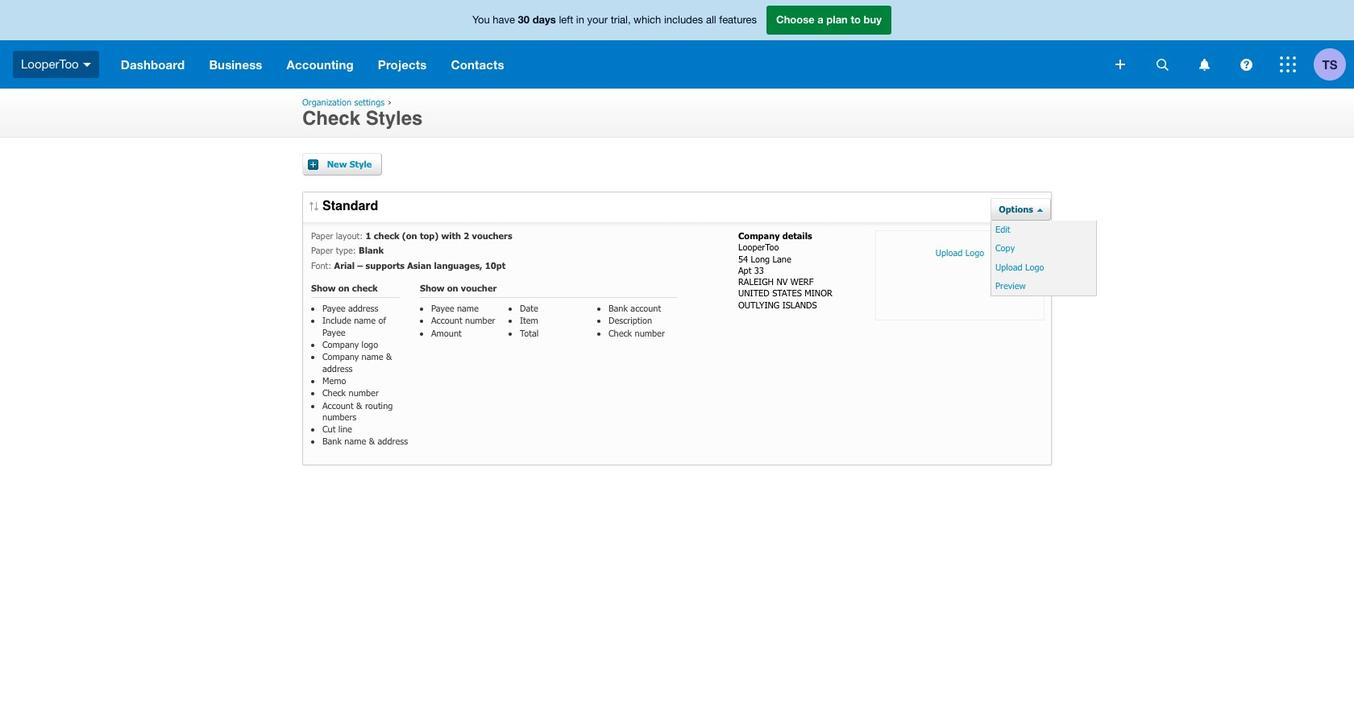 Task type: vqa. For each thing, say whether or not it's contained in the screenshot.
languages, on the left top of page
yes



Task type: locate. For each thing, give the bounding box(es) containing it.
edit link
[[992, 221, 1109, 240]]

2 vertical spatial number
[[349, 388, 379, 398]]

logo
[[966, 248, 985, 258], [1026, 262, 1044, 272]]

left
[[559, 14, 573, 26]]

contacts button
[[439, 40, 516, 89]]

new style link
[[302, 153, 382, 176]]

account up numbers
[[322, 400, 354, 411]]

bank inside bank account account number
[[609, 303, 628, 314]]

company up memo at bottom left
[[322, 352, 359, 362]]

payee name
[[431, 303, 479, 314]]

logo left copy
[[966, 248, 985, 258]]

total
[[520, 328, 539, 338]]

address up memo at bottom left
[[322, 363, 353, 374]]

1 horizontal spatial bank
[[609, 303, 628, 314]]

1 paper from the top
[[311, 231, 333, 241]]

svg image
[[1280, 56, 1296, 73]]

1 vertical spatial bank
[[322, 437, 342, 447]]

upload logo link
[[876, 231, 1045, 321], [992, 258, 1109, 277]]

account
[[431, 316, 462, 326], [322, 400, 354, 411]]

2 vertical spatial company
[[322, 352, 359, 362]]

islands
[[783, 300, 817, 310]]

svg image
[[1156, 58, 1169, 71], [1199, 58, 1210, 71], [1240, 58, 1252, 71], [1116, 60, 1125, 69], [83, 63, 91, 67]]

2 show from the left
[[420, 283, 445, 293]]

0 vertical spatial number
[[465, 316, 495, 326]]

2 paper from the top
[[311, 245, 333, 256]]

minor
[[805, 288, 833, 299]]

0 horizontal spatial show
[[311, 283, 336, 293]]

description amount
[[431, 316, 652, 338]]

on down arial
[[338, 283, 350, 293]]

address down routing
[[378, 437, 408, 447]]

upload left copy
[[936, 248, 963, 258]]

0 horizontal spatial upload
[[936, 248, 963, 258]]

features
[[719, 14, 757, 26]]

number down the payee name
[[465, 316, 495, 326]]

check down –
[[352, 283, 378, 293]]

accounting button
[[275, 40, 366, 89]]

united
[[738, 288, 770, 299]]

1 horizontal spatial loopertoo
[[738, 242, 779, 253]]

1 horizontal spatial &
[[369, 437, 375, 447]]

upload logo left copy
[[936, 248, 985, 258]]

0 vertical spatial paper
[[311, 231, 333, 241]]

0 horizontal spatial loopertoo
[[21, 57, 79, 71]]

upload up 'preview'
[[996, 262, 1023, 272]]

layout:
[[336, 231, 363, 241]]

check up new
[[302, 107, 360, 130]]

styles
[[366, 107, 423, 130]]

1 vertical spatial check
[[609, 328, 632, 338]]

0 horizontal spatial logo
[[966, 248, 985, 258]]

54
[[738, 254, 748, 264]]

logo down copy link
[[1026, 262, 1044, 272]]

check inside organization settings › check styles
[[302, 107, 360, 130]]

check down memo at bottom left
[[322, 388, 346, 398]]

1 vertical spatial account
[[322, 400, 354, 411]]

1 horizontal spatial upload
[[996, 262, 1023, 272]]

check number
[[609, 328, 665, 338]]

new
[[327, 159, 347, 169]]

contacts
[[451, 57, 504, 72]]

paper left layout:
[[311, 231, 333, 241]]

number inside payee address include name of payee company logo company name & address memo check number account & routing numbers cut line bank name & address
[[349, 388, 379, 398]]

ts button
[[1314, 40, 1354, 89]]

0 horizontal spatial &
[[356, 400, 362, 411]]

1 vertical spatial logo
[[1026, 262, 1044, 272]]

›
[[388, 97, 392, 107]]

supports
[[366, 260, 405, 271]]

& left routing
[[356, 400, 362, 411]]

number inside bank account account number
[[465, 316, 495, 326]]

company up long
[[738, 231, 780, 241]]

0 vertical spatial bank
[[609, 303, 628, 314]]

1 vertical spatial loopertoo
[[738, 242, 779, 253]]

payee up amount
[[431, 303, 454, 314]]

bank up description
[[609, 303, 628, 314]]

paper up font:
[[311, 245, 333, 256]]

payee up include
[[322, 303, 345, 314]]

top)
[[420, 231, 439, 241]]

bank
[[609, 303, 628, 314], [322, 437, 342, 447]]

number down description
[[635, 328, 665, 338]]

upload logo
[[936, 248, 985, 258], [996, 262, 1044, 272]]

1 horizontal spatial account
[[431, 316, 462, 326]]

your
[[587, 14, 608, 26]]

1 vertical spatial upload logo
[[996, 262, 1044, 272]]

number up routing
[[349, 388, 379, 398]]

on for check
[[338, 283, 350, 293]]

2 horizontal spatial &
[[386, 352, 392, 362]]

0 vertical spatial check
[[374, 231, 400, 241]]

0 horizontal spatial upload logo
[[936, 248, 985, 258]]

company down include
[[322, 339, 359, 350]]

1 vertical spatial upload
[[996, 262, 1023, 272]]

check down description
[[609, 328, 632, 338]]

svg image inside loopertoo popup button
[[83, 63, 91, 67]]

1 horizontal spatial number
[[465, 316, 495, 326]]

buy
[[864, 13, 882, 26]]

choose
[[776, 13, 815, 26]]

1 vertical spatial address
[[322, 363, 353, 374]]

0 vertical spatial account
[[431, 316, 462, 326]]

1 horizontal spatial logo
[[1026, 262, 1044, 272]]

1 horizontal spatial show
[[420, 283, 445, 293]]

2 on from the left
[[447, 283, 458, 293]]

0 vertical spatial check
[[302, 107, 360, 130]]

show for show on check
[[311, 283, 336, 293]]

1 show from the left
[[311, 283, 336, 293]]

memo
[[322, 376, 346, 386]]

2 vertical spatial check
[[322, 388, 346, 398]]

name down line at the left
[[345, 437, 366, 447]]

check inside payee address include name of payee company logo company name & address memo check number account & routing numbers cut line bank name & address
[[322, 388, 346, 398]]

banner
[[0, 0, 1354, 89]]

account
[[631, 303, 661, 314]]

show on check
[[311, 283, 378, 293]]

33
[[754, 265, 764, 276]]

0 horizontal spatial number
[[349, 388, 379, 398]]

settings
[[354, 97, 385, 107]]

item
[[520, 316, 538, 326]]

1 vertical spatial paper
[[311, 245, 333, 256]]

0 horizontal spatial account
[[322, 400, 354, 411]]

check
[[302, 107, 360, 130], [609, 328, 632, 338], [322, 388, 346, 398]]

& down of
[[386, 352, 392, 362]]

(on
[[402, 231, 417, 241]]

werf
[[791, 277, 814, 287]]

0 vertical spatial loopertoo
[[21, 57, 79, 71]]

payee down include
[[322, 327, 345, 338]]

show down font:
[[311, 283, 336, 293]]

0 vertical spatial &
[[386, 352, 392, 362]]

upload logo up 'preview'
[[996, 262, 1044, 272]]

& down routing
[[369, 437, 375, 447]]

0 vertical spatial company
[[738, 231, 780, 241]]

loopertoo
[[21, 57, 79, 71], [738, 242, 779, 253]]

2 horizontal spatial number
[[635, 328, 665, 338]]

paper
[[311, 231, 333, 241], [311, 245, 333, 256]]

0 horizontal spatial bank
[[322, 437, 342, 447]]

number
[[465, 316, 495, 326], [635, 328, 665, 338], [349, 388, 379, 398]]

long
[[751, 254, 770, 264]]

on
[[338, 283, 350, 293], [447, 283, 458, 293]]

account up amount
[[431, 316, 462, 326]]

&
[[386, 352, 392, 362], [356, 400, 362, 411], [369, 437, 375, 447]]

0 horizontal spatial on
[[338, 283, 350, 293]]

bank account account number
[[431, 303, 661, 326]]

upload
[[936, 248, 963, 258], [996, 262, 1023, 272]]

vouchers
[[472, 231, 512, 241]]

address down the show on check
[[348, 303, 378, 314]]

copy
[[996, 243, 1015, 253]]

projects
[[378, 57, 427, 72]]

–
[[357, 260, 363, 271]]

show
[[311, 283, 336, 293], [420, 283, 445, 293]]

1 on from the left
[[338, 283, 350, 293]]

projects button
[[366, 40, 439, 89]]

font:
[[311, 260, 331, 271]]

check right 1 in the left of the page
[[374, 231, 400, 241]]

30
[[518, 13, 530, 26]]

description
[[609, 316, 652, 326]]

date
[[520, 303, 538, 314]]

1 horizontal spatial on
[[447, 283, 458, 293]]

voucher
[[461, 283, 497, 293]]

show on voucher
[[420, 283, 497, 293]]

account inside payee address include name of payee company logo company name & address memo check number account & routing numbers cut line bank name & address
[[322, 400, 354, 411]]

1
[[366, 231, 371, 241]]

options
[[999, 204, 1034, 214]]

on up the payee name
[[447, 283, 458, 293]]

show down asian
[[420, 283, 445, 293]]

type:
[[336, 245, 356, 256]]

bank down cut
[[322, 437, 342, 447]]

standard
[[322, 199, 378, 214]]



Task type: describe. For each thing, give the bounding box(es) containing it.
company inside the company details loopertoo 54 long lane apt 33 raleigh nv werf united states minor outlying islands
[[738, 231, 780, 241]]

choose a plan to buy
[[776, 13, 882, 26]]

style
[[350, 159, 372, 169]]

details
[[783, 231, 812, 241]]

payee for payee address include name of payee company logo company name & address memo check number account & routing numbers cut line bank name & address
[[322, 303, 345, 314]]

1 vertical spatial &
[[356, 400, 362, 411]]

accounting
[[287, 57, 354, 72]]

show for show on voucher
[[420, 283, 445, 293]]

of
[[379, 316, 386, 326]]

name down show on voucher
[[457, 303, 479, 314]]

include
[[322, 316, 351, 326]]

payee address include name of payee company logo company name & address memo check number account & routing numbers cut line bank name & address
[[322, 303, 408, 447]]

cut
[[322, 424, 336, 435]]

ts
[[1323, 57, 1338, 71]]

numbers
[[322, 412, 357, 422]]

raleigh
[[738, 277, 774, 287]]

organization settings link
[[302, 97, 385, 107]]

line
[[338, 424, 352, 435]]

days
[[533, 13, 556, 26]]

loopertoo button
[[0, 40, 109, 89]]

payee for payee name
[[431, 303, 454, 314]]

2 vertical spatial &
[[369, 437, 375, 447]]

1 vertical spatial company
[[322, 339, 359, 350]]

edit
[[996, 224, 1011, 235]]

2
[[464, 231, 469, 241]]

on for voucher
[[447, 283, 458, 293]]

with
[[441, 231, 461, 241]]

0 vertical spatial upload
[[936, 248, 963, 258]]

0 vertical spatial logo
[[966, 248, 985, 258]]

asian
[[407, 260, 432, 271]]

name down logo
[[362, 352, 383, 362]]

you have 30 days left in your trial, which includes all features
[[472, 13, 757, 26]]

in
[[576, 14, 584, 26]]

2 vertical spatial address
[[378, 437, 408, 447]]

routing
[[365, 400, 393, 411]]

bank inside payee address include name of payee company logo company name & address memo check number account & routing numbers cut line bank name & address
[[322, 437, 342, 447]]

banner containing ts
[[0, 0, 1354, 89]]

nv
[[777, 277, 788, 287]]

business button
[[197, 40, 275, 89]]

logo
[[362, 339, 378, 350]]

which
[[634, 14, 661, 26]]

to
[[851, 13, 861, 26]]

0 vertical spatial address
[[348, 303, 378, 314]]

paper layout: 1 check (on top) with 2 vouchers paper type: blank font: arial – supports asian languages, 10pt
[[311, 231, 512, 271]]

1 vertical spatial check
[[352, 283, 378, 293]]

check inside paper layout: 1 check (on top) with 2 vouchers paper type: blank font: arial – supports asian languages, 10pt
[[374, 231, 400, 241]]

new style
[[327, 159, 372, 169]]

apt
[[738, 265, 752, 276]]

trial,
[[611, 14, 631, 26]]

loopertoo inside the company details loopertoo 54 long lane apt 33 raleigh nv werf united states minor outlying islands
[[738, 242, 779, 253]]

you
[[472, 14, 490, 26]]

company details loopertoo 54 long lane apt 33 raleigh nv werf united states minor outlying islands
[[738, 231, 833, 310]]

1 vertical spatial number
[[635, 328, 665, 338]]

1 horizontal spatial upload logo
[[996, 262, 1044, 272]]

languages,
[[434, 260, 483, 271]]

business
[[209, 57, 262, 72]]

organization
[[302, 97, 352, 107]]

name left of
[[354, 316, 376, 326]]

0 vertical spatial upload logo
[[936, 248, 985, 258]]

includes
[[664, 14, 703, 26]]

all
[[706, 14, 716, 26]]

lane
[[773, 254, 791, 264]]

dashboard link
[[109, 40, 197, 89]]

amount
[[431, 328, 462, 338]]

loopertoo inside popup button
[[21, 57, 79, 71]]

have
[[493, 14, 515, 26]]

10pt
[[485, 260, 506, 271]]

arial
[[334, 260, 355, 271]]

dashboard
[[121, 57, 185, 72]]

states
[[772, 288, 802, 299]]

blank
[[359, 245, 384, 256]]

plan
[[827, 13, 848, 26]]

account inside bank account account number
[[431, 316, 462, 326]]

a
[[818, 13, 824, 26]]

preview
[[996, 280, 1026, 291]]

preview link
[[992, 277, 1109, 296]]

copy link
[[992, 240, 1109, 258]]



